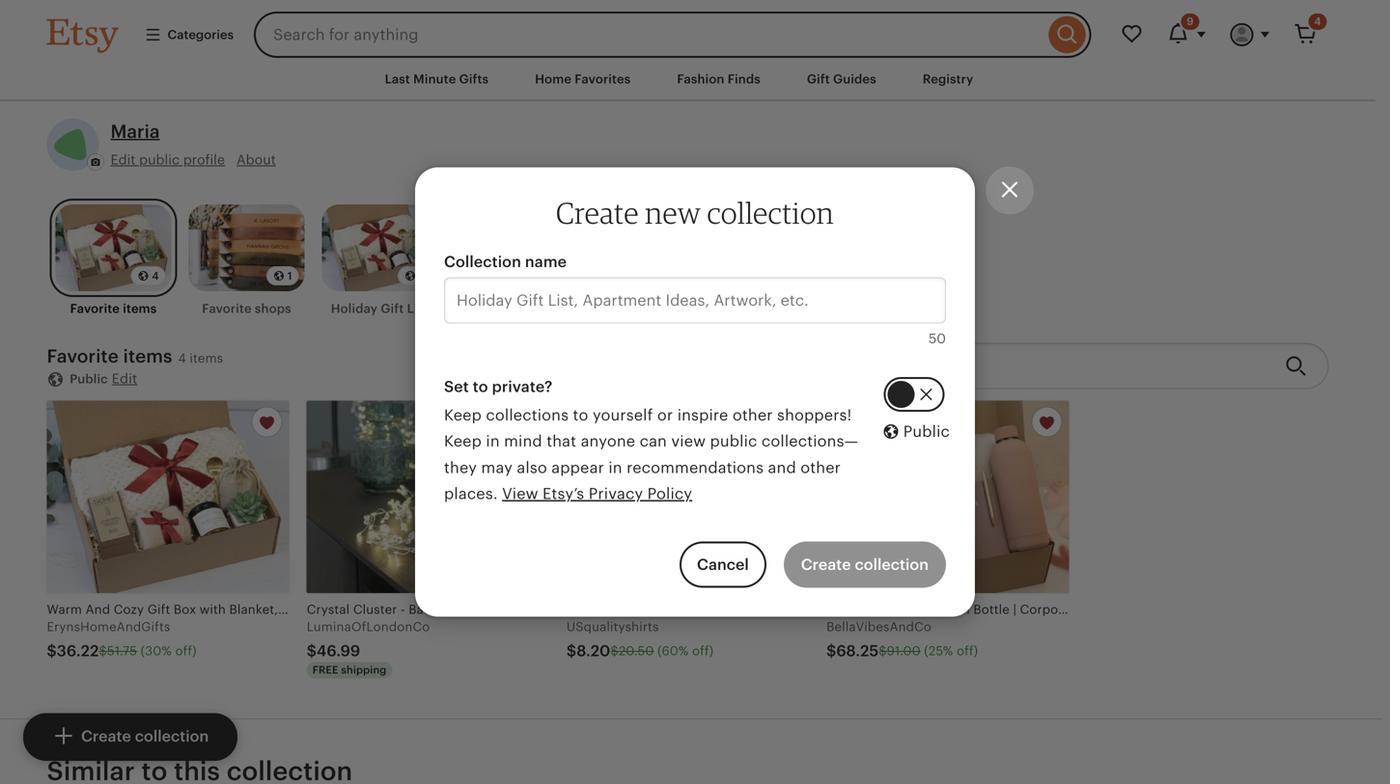 Task type: locate. For each thing, give the bounding box(es) containing it.
2 horizontal spatial off)
[[957, 644, 978, 659]]

collection
[[707, 195, 834, 230], [855, 557, 929, 574], [135, 729, 209, 746]]

crystal
[[307, 603, 350, 617]]

0 horizontal spatial create collection button
[[23, 714, 238, 762]]

also
[[517, 459, 547, 477]]

items for favorite items
[[123, 302, 157, 316]]

favorite up "favorite items 4 items"
[[70, 302, 120, 316]]

4
[[152, 270, 159, 282], [178, 351, 186, 366]]

to right set
[[473, 378, 488, 396]]

erynshomeandgifts
[[47, 620, 170, 635]]

public down search your favorites text field
[[903, 423, 950, 441]]

0 vertical spatial create
[[556, 195, 639, 230]]

yourself
[[593, 407, 653, 424]]

may
[[481, 459, 513, 477]]

2 vertical spatial create
[[81, 729, 131, 746]]

mind
[[504, 433, 542, 450]]

public left edit "button"
[[70, 372, 108, 386]]

create new collection dialog
[[0, 0, 1390, 785]]

91.00
[[887, 644, 921, 659]]

1 vertical spatial 4
[[178, 351, 186, 366]]

off) inside erynshomeandgifts $ 36.22 $ 51.75 (30% off)
[[175, 644, 197, 659]]

1 vertical spatial in
[[608, 459, 622, 477]]

create collection up bellavibesandco
[[801, 557, 929, 574]]

off) for 68.25
[[957, 644, 978, 659]]

string
[[649, 603, 686, 617]]

set to private?
[[444, 378, 553, 396]]

off) inside usqualityshirts $ 8.20 $ 20.50 (60% off)
[[692, 644, 714, 659]]

1 horizontal spatial to
[[573, 407, 588, 424]]

banner
[[12, 0, 1363, 58]]

items up "favorite items 4 items"
[[123, 302, 157, 316]]

favorite for favorite shops
[[202, 302, 252, 316]]

about
[[237, 152, 276, 167]]

collection
[[444, 253, 521, 271]]

list
[[407, 302, 429, 316]]

create collection button down 51.75
[[23, 714, 238, 762]]

usqualityshirts
[[567, 620, 659, 635]]

0 horizontal spatial collection
[[135, 729, 209, 746]]

stars hollow christmas festival sweatshirt, christmas gifts, christmas tree shirt, christmas winter festival sweater, christmas tree sweater image
[[567, 401, 809, 594]]

0 horizontal spatial off)
[[175, 644, 197, 659]]

2 vertical spatial collection
[[135, 729, 209, 746]]

to up that
[[573, 407, 588, 424]]

1 keep from the top
[[444, 407, 482, 424]]

None search field
[[254, 12, 1091, 58]]

off) inside bellavibesandco $ 68.25 $ 91.00 (25% off)
[[957, 644, 978, 659]]

favorite for favorite items 4 items
[[47, 346, 119, 367]]

items up the 'edit'
[[123, 346, 172, 367]]

0 vertical spatial collection
[[707, 195, 834, 230]]

in up may on the bottom left of the page
[[486, 433, 500, 450]]

public
[[70, 372, 108, 386], [903, 423, 950, 441]]

anyone
[[581, 433, 635, 450]]

1 vertical spatial create collection button
[[23, 714, 238, 762]]

edit button
[[112, 369, 137, 388]]

public inside "create new collection" dialog
[[903, 423, 950, 441]]

0 horizontal spatial other
[[733, 407, 773, 424]]

favorite shops
[[202, 302, 291, 316]]

1 horizontal spatial other
[[800, 459, 841, 477]]

1 vertical spatial collection
[[855, 557, 929, 574]]

0 horizontal spatial create
[[81, 729, 131, 746]]

can
[[640, 433, 667, 450]]

1 vertical spatial keep
[[444, 433, 482, 450]]

policy
[[647, 486, 692, 503]]

create
[[556, 195, 639, 230], [801, 557, 851, 574], [81, 729, 131, 746]]

create collection button inside "create new collection" dialog
[[784, 542, 946, 589]]

favorite up the 'edit'
[[47, 346, 119, 367]]

privacy
[[589, 486, 643, 503]]

1 horizontal spatial off)
[[692, 644, 714, 659]]

0 horizontal spatial in
[[486, 433, 500, 450]]

cluster
[[353, 603, 397, 617]]

other up public
[[733, 407, 773, 424]]

or
[[657, 407, 673, 424]]

create up the name
[[556, 195, 639, 230]]

3 off) from the left
[[957, 644, 978, 659]]

create up bellavibesandco
[[801, 557, 851, 574]]

off) for 36.22
[[175, 644, 197, 659]]

items
[[123, 302, 157, 316], [123, 346, 172, 367], [190, 351, 223, 366]]

keep down set
[[444, 407, 482, 424]]

0 vertical spatial create collection
[[801, 557, 929, 574]]

1 horizontal spatial collection
[[707, 195, 834, 230]]

collections
[[486, 407, 569, 424]]

0 horizontal spatial create collection
[[81, 729, 209, 746]]

create collection button
[[784, 542, 946, 589], [23, 714, 238, 762]]

new
[[645, 195, 701, 230]]

in up privacy
[[608, 459, 622, 477]]

view
[[502, 486, 538, 503]]

0 vertical spatial other
[[733, 407, 773, 424]]

0 vertical spatial keep
[[444, 407, 482, 424]]

create down 51.75
[[81, 729, 131, 746]]

1 horizontal spatial public
[[903, 423, 950, 441]]

1 horizontal spatial create collection
[[801, 557, 929, 574]]

shops
[[255, 302, 291, 316]]

0 vertical spatial public
[[70, 372, 108, 386]]

items down favorite shops
[[190, 351, 223, 366]]

1 vertical spatial to
[[573, 407, 588, 424]]

1 horizontal spatial 4
[[178, 351, 186, 366]]

1 vertical spatial public
[[903, 423, 950, 441]]

favorite
[[70, 302, 120, 316], [202, 302, 252, 316], [47, 346, 119, 367]]

other
[[733, 407, 773, 424], [800, 459, 841, 477]]

christmas gift box with bottle | corporate gift set |  fall care package | hygge gift box with blanket | personalized gift image
[[826, 401, 1069, 594]]

2 off) from the left
[[692, 644, 714, 659]]

0 horizontal spatial 4
[[152, 270, 159, 282]]

0 horizontal spatial public
[[70, 372, 108, 386]]

battery
[[409, 603, 452, 617]]

create new collection
[[556, 195, 834, 230]]

to
[[473, 378, 488, 396], [573, 407, 588, 424]]

off)
[[175, 644, 197, 659], [692, 644, 714, 659], [957, 644, 978, 659]]

2 horizontal spatial collection
[[855, 557, 929, 574]]

off) right (25%
[[957, 644, 978, 659]]

0 vertical spatial create collection button
[[784, 542, 946, 589]]

other down collections— on the right of page
[[800, 459, 841, 477]]

usqualityshirts $ 8.20 $ 20.50 (60% off)
[[567, 620, 714, 660]]

(30%
[[141, 644, 172, 659]]

they
[[444, 459, 477, 477]]

1
[[288, 270, 292, 282]]

keep up they
[[444, 433, 482, 450]]

favorite left "shops"
[[202, 302, 252, 316]]

create collection
[[801, 557, 929, 574], [81, 729, 209, 746]]

etsy's
[[543, 486, 584, 503]]

create collection button up bellavibesandco
[[784, 542, 946, 589]]

Collection name text field
[[444, 277, 946, 324]]

0 vertical spatial in
[[486, 433, 500, 450]]

favorite items
[[70, 302, 157, 316]]

20.50
[[619, 644, 654, 659]]

view etsy's privacy policy link
[[502, 486, 692, 503]]

menu bar
[[12, 58, 1363, 102]]

holiday gift list link
[[313, 196, 446, 330]]

$
[[47, 643, 57, 660], [307, 643, 317, 660], [567, 643, 576, 660], [826, 643, 836, 660], [99, 644, 107, 659], [610, 644, 619, 659], [879, 644, 887, 659]]

0 vertical spatial 4
[[152, 270, 159, 282]]

appear
[[551, 459, 604, 477]]

set
[[444, 378, 469, 396]]

keep collections to yourself or inspire other shoppers! keep in mind that anyone can view public collections— they may also appear in recommendations and other places.
[[444, 407, 858, 503]]

0 vertical spatial to
[[473, 378, 488, 396]]

that
[[547, 433, 576, 450]]

off) right "(30%"
[[175, 644, 197, 659]]

off) right (60%
[[692, 644, 714, 659]]

warm and cozy gift box with blanket, employee appreciation gift, fall care package, hygge gift box, personalized gift, handmade gifts image
[[47, 401, 289, 594]]

1 off) from the left
[[175, 644, 197, 659]]

46.99
[[317, 643, 360, 660]]

in
[[486, 433, 500, 450], [608, 459, 622, 477]]

1 horizontal spatial create collection button
[[784, 542, 946, 589]]

Search your favorites text field
[[688, 343, 1270, 389]]

in
[[505, 603, 517, 617]]

create collection down "(30%"
[[81, 729, 209, 746]]

1 vertical spatial create
[[801, 557, 851, 574]]

keep
[[444, 407, 482, 424], [444, 433, 482, 450]]



Task type: vqa. For each thing, say whether or not it's contained in the screenshot.
the right (228)
no



Task type: describe. For each thing, give the bounding box(es) containing it.
light
[[615, 603, 646, 617]]

bellavibesandco
[[826, 620, 932, 635]]

8.20
[[576, 643, 610, 660]]

68.25
[[836, 643, 879, 660]]

items inside "favorite items 4 items"
[[190, 351, 223, 366]]

bellavibesandco $ 68.25 $ 91.00 (25% off)
[[826, 620, 978, 660]]

51.75
[[107, 644, 137, 659]]

favorite for favorite items
[[70, 302, 120, 316]]

crystal cluster - battery or plug in operated fairy light string image
[[307, 401, 549, 594]]

crystal cluster - battery or plug in operated fairy light string luminaoflondonco $ 46.99 free shipping
[[307, 603, 686, 677]]

2 horizontal spatial create
[[801, 557, 851, 574]]

$ inside crystal cluster - battery or plug in operated fairy light string luminaoflondonco $ 46.99 free shipping
[[307, 643, 317, 660]]

plug
[[475, 603, 502, 617]]

create collection inside "create new collection" dialog
[[801, 557, 929, 574]]

(60%
[[657, 644, 689, 659]]

inspire
[[677, 407, 728, 424]]

50
[[929, 331, 946, 346]]

(25%
[[924, 644, 953, 659]]

off) for 8.20
[[692, 644, 714, 659]]

-
[[401, 603, 405, 617]]

1 vertical spatial create collection
[[81, 729, 209, 746]]

holiday
[[331, 302, 378, 316]]

favorite items 4 items
[[47, 346, 223, 367]]

1 horizontal spatial create
[[556, 195, 639, 230]]

name
[[525, 253, 567, 271]]

operated
[[520, 603, 578, 617]]

4 inside "favorite items 4 items"
[[178, 351, 186, 366]]

view
[[671, 433, 706, 450]]

gift
[[381, 302, 404, 316]]

1 horizontal spatial in
[[608, 459, 622, 477]]

view etsy's privacy policy
[[502, 486, 692, 503]]

0 horizontal spatial to
[[473, 378, 488, 396]]

maria
[[111, 121, 160, 142]]

recommendations
[[627, 459, 764, 477]]

2 keep from the top
[[444, 433, 482, 450]]

private?
[[492, 378, 553, 396]]

shoppers!
[[777, 407, 852, 424]]

collection name
[[444, 253, 567, 271]]

1 vertical spatial other
[[800, 459, 841, 477]]

collections—
[[762, 433, 858, 450]]

and
[[768, 459, 796, 477]]

public
[[710, 433, 757, 450]]

luminaoflondonco
[[307, 620, 430, 635]]

to inside the keep collections to yourself or inspire other shoppers! keep in mind that anyone can view public collections— they may also appear in recommendations and other places.
[[573, 407, 588, 424]]

or
[[456, 603, 471, 617]]

erynshomeandgifts $ 36.22 $ 51.75 (30% off)
[[47, 620, 197, 660]]

36.22
[[57, 643, 99, 660]]

items for favorite items 4 items
[[123, 346, 172, 367]]

holiday gift list
[[331, 302, 429, 316]]

edit
[[112, 371, 137, 386]]

free
[[312, 665, 338, 677]]

cancel button
[[680, 542, 766, 589]]

places.
[[444, 486, 498, 503]]

about button
[[237, 150, 276, 169]]

fairy
[[582, 603, 611, 617]]

maria button
[[111, 119, 160, 145]]

shipping
[[341, 665, 387, 677]]

cancel
[[697, 557, 749, 574]]



